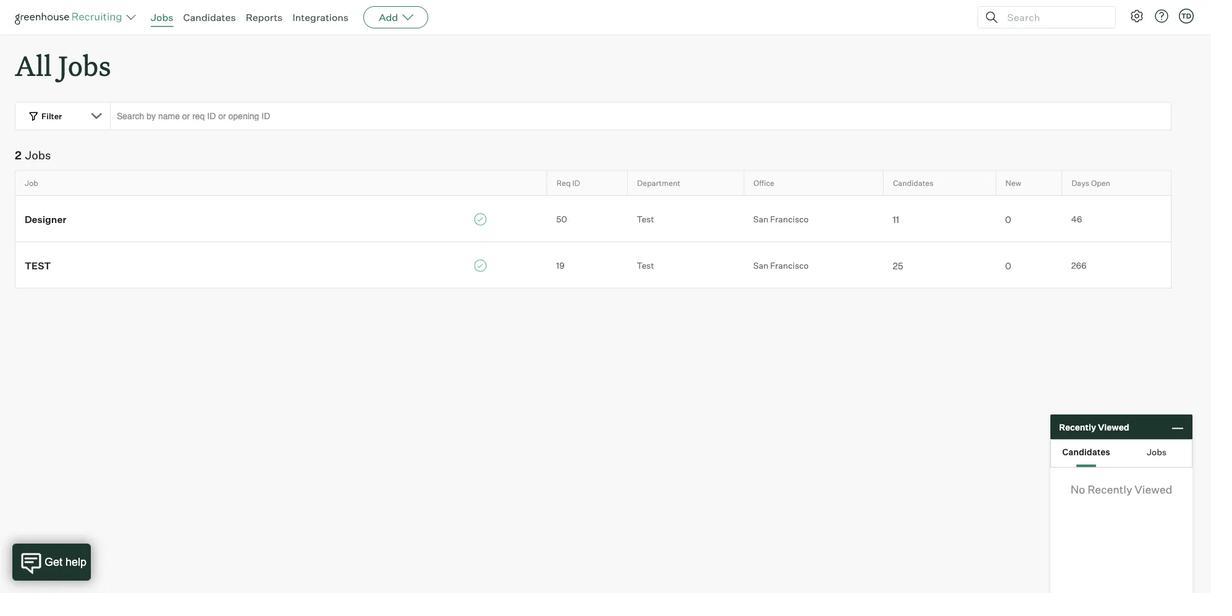 Task type: vqa. For each thing, say whether or not it's contained in the screenshot.
the bottom to
no



Task type: describe. For each thing, give the bounding box(es) containing it.
candidates link
[[183, 11, 236, 23]]

25 link
[[883, 259, 996, 272]]

req
[[557, 178, 571, 188]]

francisco for designer
[[770, 214, 809, 224]]

san for designer
[[753, 214, 768, 224]]

san for test
[[753, 260, 768, 271]]

greenhouse recruiting image
[[15, 10, 126, 25]]

san francisco for test
[[753, 260, 809, 271]]

days open
[[1071, 178, 1110, 188]]

td
[[1181, 12, 1191, 20]]

add button
[[363, 6, 428, 28]]

266
[[1071, 260, 1087, 271]]

id
[[572, 178, 580, 188]]

days
[[1071, 178, 1089, 188]]

job
[[25, 178, 38, 188]]

25
[[893, 260, 903, 271]]

jobs right 2
[[25, 148, 51, 162]]

11 link
[[883, 212, 996, 225]]

1 vertical spatial viewed
[[1135, 483, 1172, 496]]

test for designer
[[637, 214, 654, 224]]

new
[[1005, 178, 1021, 188]]

integrations
[[292, 11, 349, 23]]

test for test
[[637, 260, 654, 271]]

add
[[379, 11, 398, 23]]

0 vertical spatial viewed
[[1098, 422, 1129, 432]]

no recently viewed
[[1071, 483, 1172, 496]]

francisco for test
[[770, 260, 809, 271]]

open
[[1091, 178, 1110, 188]]

no
[[1071, 483, 1085, 496]]

integrations link
[[292, 11, 349, 23]]

configure image
[[1129, 9, 1144, 23]]

Search by name or req ID or opening ID text field
[[110, 102, 1172, 130]]

jobs left candidates link
[[151, 11, 173, 23]]

jobs link
[[151, 11, 173, 23]]



Task type: locate. For each thing, give the bounding box(es) containing it.
0 for designer
[[1005, 214, 1011, 225]]

francisco
[[770, 214, 809, 224], [770, 260, 809, 271]]

all jobs
[[15, 47, 111, 83]]

recently viewed
[[1059, 422, 1129, 432]]

candidates right jobs link
[[183, 11, 236, 23]]

2 0 from the top
[[1005, 260, 1011, 271]]

1 vertical spatial recently
[[1088, 483, 1132, 496]]

1 san francisco from the top
[[753, 214, 809, 224]]

0 link for designer
[[996, 212, 1062, 225]]

2 san francisco from the top
[[753, 260, 809, 271]]

td button
[[1179, 9, 1194, 23]]

0 link left 266
[[996, 259, 1062, 272]]

2 0 link from the top
[[996, 259, 1062, 272]]

filter
[[41, 111, 62, 121]]

viewed
[[1098, 422, 1129, 432], [1135, 483, 1172, 496]]

san francisco for designer
[[753, 214, 809, 224]]

tab list
[[1051, 440, 1192, 467]]

designer
[[25, 213, 67, 225]]

0 link for test
[[996, 259, 1062, 272]]

reports
[[246, 11, 283, 23]]

1 san from the top
[[753, 214, 768, 224]]

san
[[753, 214, 768, 224], [753, 260, 768, 271]]

0 vertical spatial san
[[753, 214, 768, 224]]

san francisco
[[753, 214, 809, 224], [753, 260, 809, 271]]

department
[[637, 178, 680, 188]]

test
[[25, 260, 51, 272]]

50
[[556, 214, 567, 224]]

candidates up 11
[[893, 178, 934, 188]]

1 francisco from the top
[[770, 214, 809, 224]]

jobs up no recently viewed
[[1147, 447, 1167, 458]]

tab list containing candidates
[[1051, 440, 1192, 467]]

1 horizontal spatial viewed
[[1135, 483, 1172, 496]]

designer link
[[15, 212, 547, 226]]

1 vertical spatial test
[[637, 260, 654, 271]]

office
[[753, 178, 774, 188]]

2
[[15, 148, 22, 162]]

0
[[1005, 214, 1011, 225], [1005, 260, 1011, 271]]

1 vertical spatial 0 link
[[996, 259, 1062, 272]]

test
[[637, 214, 654, 224], [637, 260, 654, 271]]

19
[[556, 260, 565, 271]]

0 vertical spatial test
[[637, 214, 654, 224]]

candidates
[[183, 11, 236, 23], [893, 178, 934, 188], [1062, 447, 1110, 458]]

1 horizontal spatial candidates
[[893, 178, 934, 188]]

0 vertical spatial 0 link
[[996, 212, 1062, 225]]

1 0 link from the top
[[996, 212, 1062, 225]]

0 for test
[[1005, 260, 1011, 271]]

1 vertical spatial 0
[[1005, 260, 1011, 271]]

1 vertical spatial candidates
[[893, 178, 934, 188]]

2 san from the top
[[753, 260, 768, 271]]

1 0 from the top
[[1005, 214, 1011, 225]]

2 vertical spatial candidates
[[1062, 447, 1110, 458]]

all
[[15, 47, 52, 83]]

0 vertical spatial francisco
[[770, 214, 809, 224]]

46
[[1071, 214, 1082, 224]]

0 link
[[996, 212, 1062, 225], [996, 259, 1062, 272]]

2 horizontal spatial candidates
[[1062, 447, 1110, 458]]

1 vertical spatial francisco
[[770, 260, 809, 271]]

Search text field
[[1004, 8, 1104, 26]]

0 vertical spatial recently
[[1059, 422, 1096, 432]]

jobs
[[151, 11, 173, 23], [58, 47, 111, 83], [25, 148, 51, 162], [1147, 447, 1167, 458]]

0 link down new
[[996, 212, 1062, 225]]

jobs inside tab list
[[1147, 447, 1167, 458]]

candidates down recently viewed
[[1062, 447, 1110, 458]]

0 vertical spatial candidates
[[183, 11, 236, 23]]

reports link
[[246, 11, 283, 23]]

td button
[[1176, 6, 1196, 26]]

2 jobs
[[15, 148, 51, 162]]

0 vertical spatial 0
[[1005, 214, 1011, 225]]

recently
[[1059, 422, 1096, 432], [1088, 483, 1132, 496]]

1 vertical spatial san
[[753, 260, 768, 271]]

req id
[[557, 178, 580, 188]]

0 vertical spatial san francisco
[[753, 214, 809, 224]]

0 horizontal spatial viewed
[[1098, 422, 1129, 432]]

test link
[[15, 258, 547, 272]]

11
[[893, 214, 899, 225]]

2 test from the top
[[637, 260, 654, 271]]

1 test from the top
[[637, 214, 654, 224]]

0 horizontal spatial candidates
[[183, 11, 236, 23]]

2 francisco from the top
[[770, 260, 809, 271]]

jobs down greenhouse recruiting image
[[58, 47, 111, 83]]

1 vertical spatial san francisco
[[753, 260, 809, 271]]



